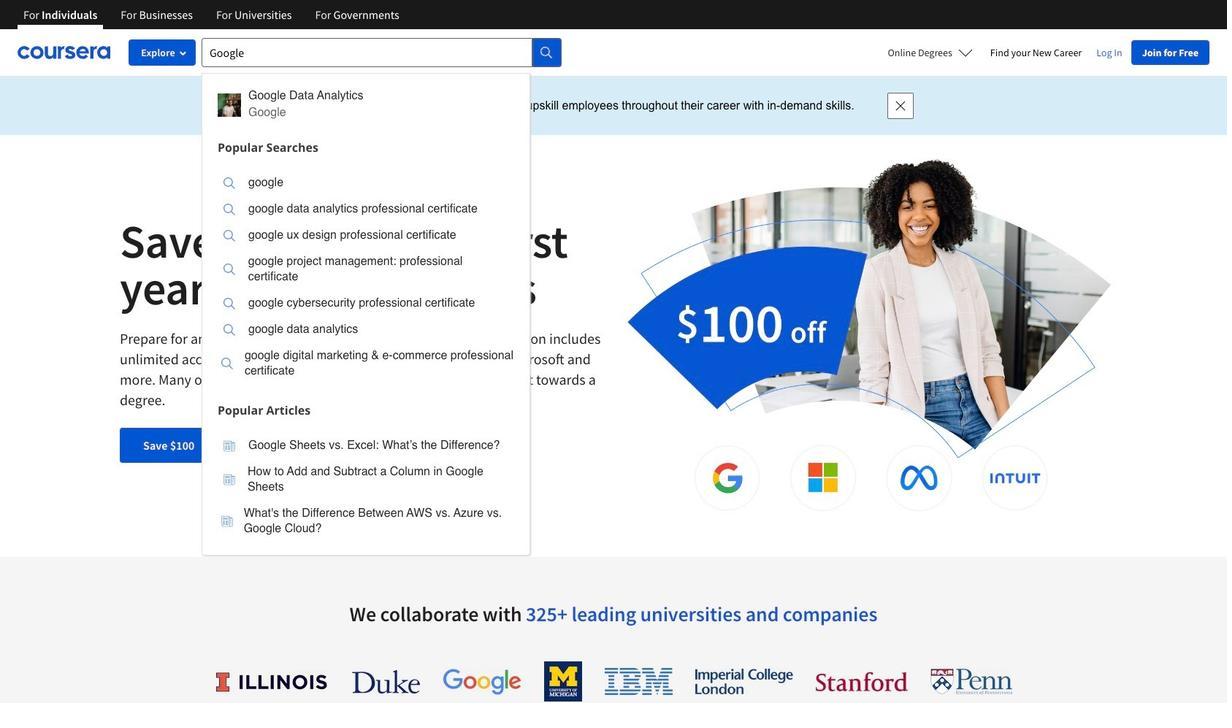 Task type: vqa. For each thing, say whether or not it's contained in the screenshot.
the University of Pennsylvania image
yes



Task type: locate. For each thing, give the bounding box(es) containing it.
None search field
[[202, 38, 562, 556]]

suggestion image image
[[218, 93, 241, 117], [224, 177, 235, 189], [224, 204, 235, 215], [224, 230, 235, 242], [224, 264, 235, 276], [224, 298, 235, 310], [224, 324, 235, 336], [222, 358, 233, 370], [224, 440, 235, 452], [223, 474, 235, 486], [221, 516, 233, 528]]

2 list box from the top
[[202, 424, 530, 555]]

university of michigan image
[[545, 662, 583, 702]]

banner navigation
[[12, 0, 411, 29]]

0 vertical spatial list box
[[202, 161, 530, 398]]

1 vertical spatial list box
[[202, 424, 530, 555]]

alert
[[0, 77, 1228, 135]]

list box
[[202, 161, 530, 398], [202, 424, 530, 555]]

What do you want to learn? text field
[[202, 38, 533, 67]]

coursera image
[[18, 41, 110, 64]]

duke university image
[[352, 671, 420, 694]]



Task type: describe. For each thing, give the bounding box(es) containing it.
stanford university image
[[816, 673, 909, 692]]

1 list box from the top
[[202, 161, 530, 398]]

imperial college london image
[[696, 670, 794, 695]]

university of pennsylvania image
[[931, 669, 1013, 696]]

university of illinois at urbana-champaign image
[[215, 671, 330, 694]]

ibm image
[[605, 669, 673, 696]]

autocomplete results list box
[[202, 73, 531, 556]]

google image
[[443, 669, 522, 696]]



